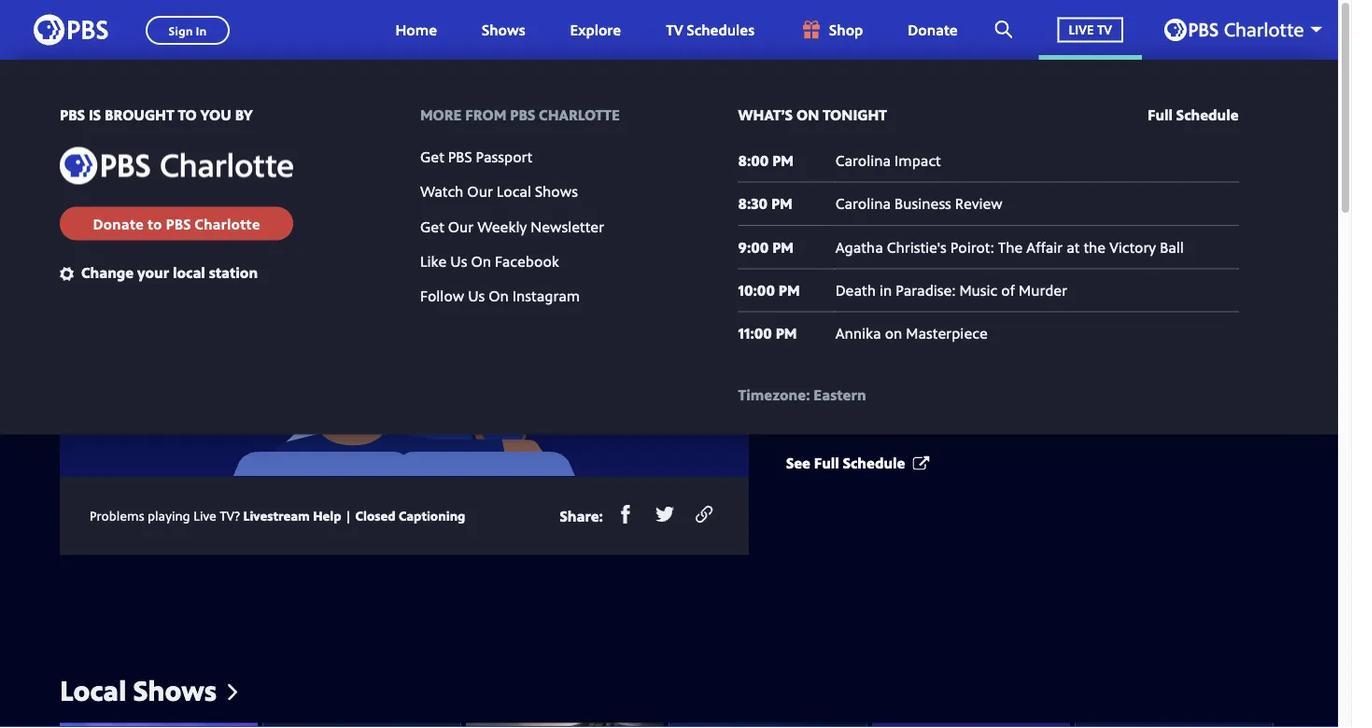 Task type: vqa. For each thing, say whether or not it's contained in the screenshot.
second Nature from right
yes



Task type: locate. For each thing, give the bounding box(es) containing it.
2 carolina from the top
[[836, 193, 891, 214]]

on for instagram
[[489, 286, 509, 306]]

closed
[[355, 507, 396, 525]]

pbs image
[[34, 9, 108, 51]]

charlotte down explore link
[[539, 104, 620, 124]]

annika
[[836, 323, 881, 343]]

more
[[420, 104, 462, 124]]

home link
[[377, 0, 456, 60]]

0 horizontal spatial live
[[193, 507, 216, 525]]

pbs up 'change your local station'
[[166, 213, 191, 233]]

day
[[1214, 198, 1239, 219]]

at
[[1067, 237, 1080, 257]]

1 vertical spatial on
[[489, 286, 509, 306]]

twitter image
[[656, 505, 674, 524]]

0 horizontal spatial to
[[147, 213, 162, 233]]

pinkapurrfect
[[1125, 241, 1215, 261]]

pbs charlotte image
[[1165, 19, 1304, 41], [60, 147, 293, 184]]

on for facebook
[[471, 251, 491, 271]]

nature left nap
[[985, 325, 1032, 346]]

0 vertical spatial us
[[450, 251, 467, 271]]

carolina impact
[[836, 150, 941, 170]]

0 vertical spatial livestream
[[970, 134, 1113, 173]]

facebook image
[[616, 505, 635, 524]]

1 vertical spatial livestream
[[243, 507, 310, 525]]

1 horizontal spatial tv
[[1097, 21, 1112, 38]]

am up the agatha
[[824, 198, 846, 219]]

1 vertical spatial carolina
[[836, 193, 891, 214]]

local
[[497, 181, 531, 201], [60, 671, 127, 709]]

2 horizontal spatial shows
[[535, 181, 578, 201]]

livestream up donkey hodie: feelings detectives; clyde's cloudy day
[[970, 134, 1113, 173]]

live right search icon
[[1069, 21, 1094, 38]]

the right the feed
[[1057, 283, 1080, 303]]

0 horizontal spatial us
[[450, 251, 467, 271]]

1 carolina from the top
[[836, 150, 891, 170]]

0 vertical spatial timezone:
[[738, 384, 810, 404]]

carolina down tonight
[[836, 150, 891, 170]]

our for watch
[[467, 181, 493, 201]]

paradise:
[[896, 280, 956, 300]]

1 vertical spatial donate
[[93, 213, 144, 233]]

death in paradise: music of murder
[[836, 280, 1068, 300]]

us right like
[[450, 251, 467, 271]]

11:00 for 11:00 pm
[[738, 323, 772, 343]]

charlotte up carolina business review
[[840, 134, 963, 173]]

charlotte cooks image
[[466, 723, 664, 728]]

1 horizontal spatial donate
[[908, 19, 958, 40]]

0 horizontal spatial 11:00
[[738, 323, 772, 343]]

explore link
[[552, 0, 640, 60]]

watch our local shows
[[420, 181, 578, 201]]

0 vertical spatial charlotte
[[539, 104, 620, 124]]

1 vertical spatial 11:00
[[738, 323, 772, 343]]

pm for 9:00 pm
[[773, 237, 794, 257]]

eastern
[[814, 384, 866, 404], [862, 410, 914, 430]]

0 horizontal spatial charlotte
[[195, 213, 260, 233]]

more from pbs charlotte
[[420, 104, 620, 124]]

2 horizontal spatial live
[[1069, 21, 1094, 38]]

the
[[998, 237, 1023, 257], [956, 325, 981, 346]]

our down the watch
[[448, 216, 474, 236]]

shows up carolina impact image
[[133, 671, 217, 709]]

0 vertical spatial local
[[497, 181, 531, 201]]

get pbs passport
[[420, 146, 532, 167]]

pm for 8:00 pm
[[773, 150, 794, 170]]

0 vertical spatial 11:00
[[786, 198, 820, 219]]

0 horizontal spatial the
[[1057, 283, 1080, 303]]

tv inside tv schedules link
[[666, 19, 683, 40]]

live left tv? at the bottom
[[193, 507, 216, 525]]

1 vertical spatial live
[[796, 91, 840, 121]]

charlotte up station
[[195, 213, 260, 233]]

pm for 12:00 pm
[[826, 283, 847, 303]]

tv schedules link
[[647, 0, 773, 60]]

am for 11:30 am
[[823, 241, 845, 261]]

masterpiece
[[906, 323, 988, 343]]

11:00 am
[[786, 198, 846, 219]]

our down get pbs passport link
[[467, 181, 493, 201]]

0 vertical spatial get
[[420, 146, 444, 167]]

0 vertical spatial the
[[1084, 237, 1106, 257]]

1 vertical spatial charlotte
[[840, 134, 963, 173]]

our
[[467, 181, 493, 201], [448, 216, 474, 236]]

2 horizontal spatial nature
[[1190, 325, 1237, 346]]

1 horizontal spatial schedule
[[1177, 104, 1239, 124]]

newsletter
[[531, 216, 604, 236]]

change your local station button
[[60, 262, 258, 283]]

on up follow us on instagram
[[471, 251, 491, 271]]

livestream
[[970, 134, 1113, 173], [243, 507, 310, 525]]

eastern down "12:30 pm"
[[814, 384, 866, 404]]

carolina for carolina business review
[[836, 193, 891, 214]]

playing
[[148, 507, 190, 525]]

shows up more from pbs charlotte in the top of the page
[[482, 19, 525, 40]]

1 horizontal spatial pbs charlotte image
[[1165, 19, 1304, 41]]

full
[[1148, 104, 1173, 124], [814, 452, 840, 473]]

1 vertical spatial us
[[468, 286, 485, 306]]

problems
[[90, 507, 144, 525]]

dilemma;
[[1067, 325, 1132, 346]]

the right cat: in the top right of the page
[[956, 325, 981, 346]]

12:30 pm
[[786, 325, 846, 346]]

pm right "12:30"
[[824, 325, 846, 346]]

1 horizontal spatial nature
[[985, 325, 1032, 346]]

shows up newsletter
[[535, 181, 578, 201]]

1 vertical spatial timezone: eastern
[[786, 410, 914, 430]]

murder
[[1019, 280, 1068, 300]]

2 get from the top
[[420, 216, 444, 236]]

pbs
[[60, 104, 85, 124], [510, 104, 535, 124], [786, 134, 834, 173], [448, 146, 472, 167], [166, 213, 191, 233]]

station
[[209, 262, 258, 282]]

carolina for carolina impact
[[836, 150, 891, 170]]

1 horizontal spatial to
[[178, 104, 197, 124]]

am
[[824, 198, 846, 219], [823, 241, 845, 261]]

eastern up see full schedule
[[862, 410, 914, 430]]

1 horizontal spatial charlotte
[[539, 104, 620, 124]]

us right follow on the top left
[[468, 286, 485, 306]]

1 horizontal spatial local
[[497, 181, 531, 201]]

donate up change
[[93, 213, 144, 233]]

0 vertical spatial donate
[[908, 19, 958, 40]]

to up your at the top left of the page
[[147, 213, 162, 233]]

pm down 12:00
[[776, 323, 797, 343]]

local up carolina impact image
[[60, 671, 127, 709]]

2 nature from the left
[[985, 325, 1032, 346]]

see full schedule link
[[786, 452, 1279, 473]]

nature left cat: in the top right of the page
[[876, 325, 923, 346]]

pm right 8:30
[[771, 193, 793, 214]]

charlotte
[[539, 104, 620, 124], [840, 134, 963, 173], [195, 213, 260, 233]]

1 vertical spatial get
[[420, 216, 444, 236]]

0 horizontal spatial tv
[[666, 19, 683, 40]]

1 vertical spatial eastern
[[862, 410, 914, 430]]

on down like us on facebook link
[[489, 286, 509, 306]]

us for like
[[450, 251, 467, 271]]

timezone: eastern down "12:30"
[[738, 384, 866, 404]]

pm right "9:00"
[[773, 237, 794, 257]]

shows inside 'link'
[[482, 19, 525, 40]]

0 vertical spatial schedule
[[1177, 104, 1239, 124]]

the left affair in the top right of the page
[[998, 237, 1023, 257]]

detectives;
[[1037, 198, 1110, 219]]

1 horizontal spatial full
[[1148, 104, 1173, 124]]

donkey hodie: feelings detectives; clyde's cloudy day
[[876, 198, 1239, 219]]

0 horizontal spatial shows
[[133, 671, 217, 709]]

timezone:
[[738, 384, 810, 404], [786, 410, 858, 430]]

0 horizontal spatial donate
[[93, 213, 144, 233]]

0 horizontal spatial local
[[60, 671, 127, 709]]

pet
[[1219, 241, 1240, 261]]

the inside 'nature cat: the nature nap dilemma; captain nature cat's wild river adventure'
[[956, 325, 981, 346]]

carolina up the agatha
[[836, 193, 891, 214]]

home
[[396, 19, 437, 40]]

local
[[173, 262, 205, 282]]

to left you
[[178, 104, 197, 124]]

carolina impact image
[[60, 723, 258, 728]]

timezone: down 11:00 pm
[[738, 384, 810, 404]]

0 vertical spatial timezone: eastern
[[738, 384, 866, 404]]

pm right 8:00
[[773, 150, 794, 170]]

1 vertical spatial the
[[956, 325, 981, 346]]

1 vertical spatial to
[[147, 213, 162, 233]]

the right at
[[1084, 237, 1106, 257]]

10:00
[[738, 280, 775, 300]]

0 horizontal spatial pbs charlotte image
[[60, 147, 293, 184]]

0 horizontal spatial nature
[[876, 325, 923, 346]]

1 horizontal spatial us
[[468, 286, 485, 306]]

0 horizontal spatial full
[[814, 452, 840, 473]]

get up like
[[420, 216, 444, 236]]

pm for 10:00 pm
[[779, 280, 800, 300]]

get up the watch
[[420, 146, 444, 167]]

1 vertical spatial am
[[823, 241, 845, 261]]

pm right 12:00
[[826, 283, 847, 303]]

nature down says
[[1190, 325, 1237, 346]]

senor
[[1123, 283, 1162, 303]]

schedule
[[1177, 104, 1239, 124], [843, 452, 905, 473]]

follow us on instagram link
[[420, 286, 580, 306]]

0 vertical spatial shows
[[482, 19, 525, 40]]

2 vertical spatial live
[[193, 507, 216, 525]]

0 vertical spatial on
[[471, 251, 491, 271]]

full schedule link
[[1148, 104, 1239, 125]]

local up get our weekly newsletter link
[[497, 181, 531, 201]]

11:00 down 10:00
[[738, 323, 772, 343]]

peterrific:
[[973, 241, 1037, 261]]

1 horizontal spatial the
[[1084, 237, 1106, 257]]

1 horizontal spatial shows
[[482, 19, 525, 40]]

timezone: eastern up see full schedule
[[786, 410, 914, 430]]

like
[[420, 251, 447, 271]]

pbs left the is
[[60, 104, 85, 124]]

timezone: up see full schedule
[[786, 410, 858, 430]]

0 horizontal spatial schedule
[[843, 452, 905, 473]]

0 horizontal spatial the
[[956, 325, 981, 346]]

donkey
[[876, 198, 927, 219]]

1 get from the top
[[420, 146, 444, 167]]

local shows link
[[60, 671, 237, 709]]

tv
[[666, 19, 683, 40], [1097, 21, 1112, 38]]

11:00 pm
[[738, 323, 797, 343]]

pbs charlotte livestream
[[786, 134, 1113, 173]]

elinor
[[876, 283, 914, 303]]

donate left search icon
[[908, 19, 958, 40]]

adventure
[[948, 345, 1017, 365]]

1 vertical spatial schedule
[[843, 452, 905, 473]]

pm right 10:00
[[779, 280, 800, 300]]

live right what's on the top right of page
[[796, 91, 840, 121]]

0 vertical spatial to
[[178, 104, 197, 124]]

livestream right tv? at the bottom
[[243, 507, 310, 525]]

am right 11:30
[[823, 241, 845, 261]]

live tv link
[[1039, 0, 1142, 60]]

pbs is brought to you by
[[60, 104, 253, 124]]

0 vertical spatial pbs charlotte image
[[1165, 19, 1304, 41]]

like us on facebook link
[[420, 251, 559, 271]]

agatha
[[836, 237, 883, 257]]

0 vertical spatial live
[[1069, 21, 1094, 38]]

1 vertical spatial our
[[448, 216, 474, 236]]

1 horizontal spatial the
[[998, 237, 1023, 257]]

|
[[345, 507, 352, 525]]

11:00 up 11:30
[[786, 198, 820, 219]]

the
[[1084, 237, 1106, 257], [1057, 283, 1080, 303]]

facebook
[[495, 251, 559, 271]]

11:30
[[786, 241, 819, 261]]

11:00 for 11:00 am
[[786, 198, 820, 219]]

2 vertical spatial charlotte
[[195, 213, 260, 233]]

review
[[955, 193, 1003, 214]]

timezone: eastern
[[738, 384, 866, 404], [786, 410, 914, 430]]

1 nature from the left
[[876, 325, 923, 346]]

0 vertical spatial our
[[467, 181, 493, 201]]

live
[[1069, 21, 1094, 38], [796, 91, 840, 121], [193, 507, 216, 525]]

us
[[450, 251, 467, 271], [468, 286, 485, 306]]

0 vertical spatial am
[[824, 198, 846, 219]]

cat's
[[1241, 325, 1273, 346]]

shows
[[482, 19, 525, 40], [535, 181, 578, 201], [133, 671, 217, 709]]

donate for donate
[[908, 19, 958, 40]]

0 vertical spatial carolina
[[836, 150, 891, 170]]

1 horizontal spatial live
[[796, 91, 840, 121]]

1 horizontal spatial 11:00
[[786, 198, 820, 219]]



Task type: describe. For each thing, give the bounding box(es) containing it.
mr.
[[1041, 241, 1062, 261]]

death
[[836, 280, 876, 300]]

carolina business review image
[[872, 723, 1070, 728]]

what's on tonight
[[738, 104, 887, 124]]

victory
[[1110, 237, 1156, 257]]

annika on masterpiece
[[836, 323, 988, 343]]

see full schedule
[[786, 452, 905, 473]]

captain
[[1135, 325, 1187, 346]]

feelings
[[978, 198, 1033, 219]]

tv schedules
[[666, 19, 755, 40]]

captioning
[[399, 507, 466, 525]]

2 vertical spatial shows
[[133, 671, 217, 709]]

hodie:
[[930, 198, 974, 219]]

live for live
[[796, 91, 840, 121]]

tapir
[[1166, 283, 1198, 303]]

donate to pbs charlotte
[[93, 213, 260, 233]]

instagram
[[513, 286, 580, 306]]

am for 11:00 am
[[824, 198, 846, 219]]

8:30
[[738, 193, 768, 214]]

by
[[235, 104, 253, 124]]

get our weekly newsletter
[[420, 216, 604, 236]]

pm for 8:30 pm
[[771, 193, 793, 214]]

why:
[[983, 283, 1017, 303]]

passport
[[476, 146, 532, 167]]

8:00 pm
[[738, 150, 794, 170]]

0 vertical spatial the
[[998, 237, 1023, 257]]

donate for donate to pbs charlotte
[[93, 213, 144, 233]]

charlotte for more from pbs charlotte
[[539, 104, 620, 124]]

in
[[880, 280, 892, 300]]

1 vertical spatial shows
[[535, 181, 578, 201]]

1 vertical spatial timezone:
[[786, 410, 858, 430]]

feed
[[1021, 283, 1054, 303]]

tv inside live tv link
[[1097, 21, 1112, 38]]

search image
[[995, 21, 1013, 38]]

live tv
[[1069, 21, 1112, 38]]

8:00
[[738, 150, 769, 170]]

pbs right from
[[510, 104, 535, 124]]

11:30 am
[[786, 241, 845, 261]]

pbs down on
[[786, 134, 834, 173]]

live for live tv
[[1069, 21, 1094, 38]]

9:00
[[738, 237, 769, 257]]

12:00 pm
[[786, 283, 847, 303]]

trail of history image
[[263, 723, 461, 728]]

a
[[1112, 241, 1121, 261]]

1 vertical spatial the
[[1057, 283, 1080, 303]]

ball
[[1160, 237, 1184, 257]]

impact
[[895, 150, 941, 170]]

get our weekly newsletter link
[[420, 216, 604, 236]]

you
[[200, 104, 231, 124]]

3 nature from the left
[[1190, 325, 1237, 346]]

1 horizontal spatial livestream
[[970, 134, 1113, 173]]

is
[[89, 104, 101, 124]]

10:00 pm
[[738, 280, 800, 300]]

explore
[[570, 19, 621, 40]]

2 horizontal spatial charlotte
[[840, 134, 963, 173]]

watch
[[420, 181, 464, 201]]

wild
[[876, 345, 907, 365]]

us for follow
[[468, 286, 485, 306]]

brought
[[104, 104, 174, 124]]

0 vertical spatial eastern
[[814, 384, 866, 404]]

follow us on instagram
[[420, 286, 580, 306]]

&
[[958, 241, 969, 261]]

follow
[[420, 286, 464, 306]]

0 horizontal spatial livestream
[[243, 507, 310, 525]]

change
[[81, 262, 134, 282]]

help
[[313, 507, 341, 525]]

affair
[[1027, 237, 1063, 257]]

12:00
[[786, 283, 822, 303]]

9:00 pm
[[738, 237, 794, 257]]

pm for 12:30 pm
[[824, 325, 846, 346]]

pinkalicious & peterrific: mr. socko; a pinkapurrfect pet
[[876, 241, 1240, 261]]

watch our local shows link
[[420, 181, 578, 201]]

off the record image
[[669, 723, 867, 728]]

elinor wonders why: feed the birds; senor tapir says adios
[[876, 283, 1271, 303]]

agatha christie's poirot: the affair at the victory ball
[[836, 237, 1184, 257]]

charlotte for donate to pbs charlotte
[[195, 213, 260, 233]]

tonight
[[823, 104, 887, 124]]

tv?
[[220, 507, 240, 525]]

shop link
[[781, 0, 882, 60]]

change your local station
[[81, 262, 258, 282]]

our for get
[[448, 216, 474, 236]]

8:30 pm
[[738, 193, 793, 214]]

schedules
[[687, 19, 755, 40]]

pbs up the watch
[[448, 146, 472, 167]]

birds;
[[1083, 283, 1120, 303]]

shop
[[829, 19, 863, 40]]

socko;
[[1065, 241, 1108, 261]]

get for get our weekly newsletter
[[420, 216, 444, 236]]

get for get pbs passport
[[420, 146, 444, 167]]

1 vertical spatial pbs charlotte image
[[60, 147, 293, 184]]

0 vertical spatial full
[[1148, 104, 1173, 124]]

on
[[885, 323, 903, 343]]

adios
[[1235, 283, 1271, 303]]

see
[[786, 452, 811, 473]]

your
[[137, 262, 169, 282]]

nap
[[1036, 325, 1063, 346]]

catawba 100: our century on the river image
[[1075, 723, 1273, 728]]

share:
[[560, 506, 603, 526]]

weekly
[[477, 216, 527, 236]]

shows link
[[463, 0, 544, 60]]

what's
[[738, 104, 793, 124]]

1 vertical spatial full
[[814, 452, 840, 473]]

get pbs passport link
[[420, 146, 532, 167]]

1 vertical spatial local
[[60, 671, 127, 709]]

closed captioning link
[[355, 507, 466, 525]]

pm for 11:00 pm
[[776, 323, 797, 343]]

music
[[960, 280, 998, 300]]



